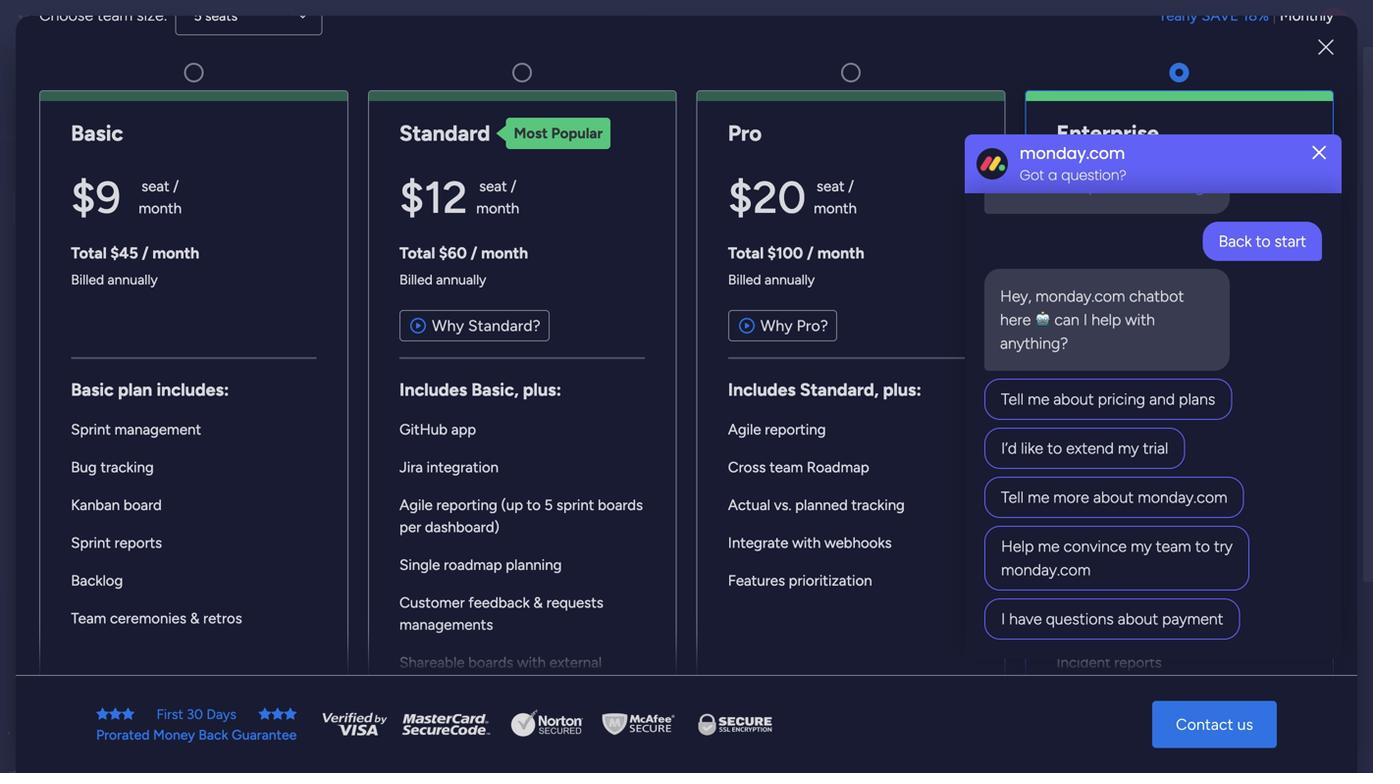 Task type: vqa. For each thing, say whether or not it's contained in the screenshot.
grid
no



Task type: locate. For each thing, give the bounding box(es) containing it.
it requests inside list box
[[46, 478, 118, 494]]

jira up i'd like to extend my trial at the bottom of the page
[[1057, 421, 1081, 439]]

star image
[[259, 708, 271, 722], [271, 708, 284, 722]]

basic down work
[[71, 120, 123, 146]]

monday dev > my team > my scrum team for tasks
[[353, 632, 609, 649]]

0 horizontal spatial plans
[[252, 15, 285, 32]]

3 annually from the left
[[765, 271, 815, 288]]

circle o image inside install our mobile app link
[[1079, 310, 1092, 324]]

feedback
[[1122, 86, 1183, 104], [469, 595, 530, 612]]

5 left seats
[[194, 7, 202, 24]]

requests up monday dev > my team
[[718, 360, 784, 379]]

boost your workflow in minutes with ready-made templates
[[1062, 578, 1317, 620]]

2 horizontal spatial annually
[[765, 271, 815, 288]]

0 vertical spatial your
[[389, 74, 421, 92]]

& left get
[[1093, 708, 1103, 726]]

monday dev > my team > my scrum team up the app
[[353, 392, 609, 409]]

to inside wanting to maximize growth and scale fast.
[[1212, 254, 1225, 271]]

& inside feature requests & release management
[[1172, 497, 1181, 515]]

2 circle o image from the top
[[1079, 310, 1092, 324]]

total for $12
[[400, 244, 435, 262]]

0 vertical spatial tasks
[[68, 277, 101, 294]]

2 total from the left
[[400, 244, 435, 262]]

1 vertical spatial basic
[[71, 380, 114, 401]]

1 vertical spatial add to favorites image
[[949, 600, 968, 619]]

0 vertical spatial templates
[[1151, 601, 1221, 620]]

lottie animation element for quickly access your recent boards, inbox and workspaces
[[627, 47, 1178, 122]]

reporting up dashboard)
[[437, 497, 498, 515]]

help
[[1092, 311, 1122, 329]]

0 vertical spatial 5
[[194, 7, 202, 24]]

my right "manage"
[[675, 277, 697, 296]]

includes for $20
[[728, 380, 796, 401]]

plus: for $12
[[523, 380, 562, 401]]

feedback inside customer feedback & requests managements
[[469, 595, 530, 612]]

1 horizontal spatial billed
[[400, 271, 433, 288]]

roadmap up bugs queue
[[68, 344, 126, 361]]

ssl encrypted image
[[686, 710, 784, 740]]

2 basic from the top
[[71, 380, 114, 401]]

seat inside $20 seat / month
[[817, 178, 845, 196]]

reporting up cross team roadmap
[[765, 421, 826, 439]]

see inside button
[[225, 15, 249, 32]]

requests inside "quick search results" list box
[[718, 360, 784, 379]]

monday dev left 5 seats
[[87, 12, 187, 34]]

invite
[[1099, 258, 1136, 275]]

recently
[[331, 161, 403, 182]]

app
[[451, 421, 476, 439]]

select product image
[[18, 14, 37, 33]]

1 basic from the top
[[71, 120, 123, 146]]

actual
[[728, 497, 771, 515]]

2 seat from the left
[[479, 178, 507, 196]]

plan inside your pro trial has ended, choose your plan
[[751, 151, 818, 192]]

complete up see the complete walkthrough "link"
[[1079, 150, 1158, 171]]

1 horizontal spatial boards
[[598, 497, 643, 515]]

total left $45
[[71, 244, 107, 262]]

inbox image
[[1072, 14, 1092, 33]]

1 horizontal spatial feedback
[[1122, 86, 1183, 104]]

> up github app
[[431, 392, 440, 409]]

invite team members link
[[1079, 256, 1344, 278]]

learn & get inspired
[[1050, 708, 1191, 726]]

see for see the complete walkthrough back to start
[[1001, 177, 1027, 196]]

feedback down single roadmap planning
[[469, 595, 530, 612]]

agile for agile reporting
[[728, 421, 762, 439]]

plus: inside enterprise tier selected option
[[1165, 380, 1204, 401]]

0 horizontal spatial billed
[[71, 271, 104, 288]]

0 horizontal spatial reporting
[[437, 497, 498, 515]]

backlog
[[71, 573, 123, 590]]

management up convince
[[1057, 519, 1144, 537]]

0 vertical spatial sprint
[[71, 421, 111, 439]]

includes inside standard tier selected option
[[400, 380, 467, 401]]

/ for total $60 / month billed annually
[[471, 244, 478, 262]]

data
[[1186, 421, 1216, 439]]

1 horizontal spatial reports
[[1115, 655, 1162, 672]]

0 horizontal spatial tracking
[[100, 459, 154, 477]]

jira for jira server and jira data center
[[1057, 421, 1081, 439]]

to
[[1256, 232, 1271, 251], [1212, 254, 1225, 271], [1048, 439, 1063, 458], [527, 497, 541, 515], [1196, 538, 1211, 556]]

add to favorites image inside monday dev > my team > my scrum team link
[[949, 600, 968, 619]]

seat inside seat / month
[[142, 178, 170, 196]]

my up the app
[[443, 392, 462, 409]]

requests inside list box
[[61, 478, 118, 494]]

/ inside total $45 / month billed annually
[[142, 244, 149, 262]]

0 vertical spatial my
[[675, 277, 697, 296]]

public board image left customer
[[328, 599, 350, 621]]

us
[[1144, 318, 1158, 334], [1238, 716, 1254, 735]]

0 horizontal spatial lottie animation element
[[0, 575, 250, 774]]

month inside total $60 / month billed annually
[[481, 244, 528, 262]]

team
[[97, 6, 133, 25], [99, 244, 130, 261], [577, 392, 609, 409], [770, 459, 804, 477], [1156, 538, 1192, 556], [577, 632, 609, 649], [921, 632, 952, 649]]

search everything image
[[1207, 14, 1227, 33]]

3 plus: from the left
[[1165, 380, 1204, 401]]

planning down agile reporting (up to 5 sprint boards per dashboard)
[[506, 557, 562, 574]]

your inside "quickly access your recent boards, inbox and workspaces"
[[389, 74, 421, 92]]

upload your photo
[[1099, 207, 1222, 225]]

& for retros
[[190, 610, 200, 628]]

annually down $45
[[108, 271, 158, 288]]

tell me more about monday.com
[[1002, 489, 1228, 507]]

0 vertical spatial lottie animation element
[[627, 47, 1178, 122]]

my inside button
[[675, 277, 697, 296]]

1 tell from the top
[[1002, 390, 1024, 409]]

monday
[[87, 12, 155, 34], [255, 82, 313, 100], [353, 392, 402, 409], [696, 392, 746, 409], [353, 632, 402, 649], [696, 632, 746, 649]]

month inside total $100 / month billed annually
[[818, 244, 865, 262]]

add to favorites image for monday dev > my team
[[949, 359, 968, 379]]

0 vertical spatial basic
[[71, 120, 123, 146]]

2 add to favorites image from the top
[[949, 600, 968, 619]]

option
[[0, 235, 250, 239]]

why
[[432, 317, 464, 335], [761, 317, 793, 335]]

noah lott image
[[1319, 8, 1350, 39]]

mastercard secure code image
[[397, 710, 495, 740]]

monday.com inside help me convince my team to try monday.com
[[1002, 561, 1091, 580]]

tell down i'd
[[1002, 489, 1024, 507]]

quick search
[[1235, 75, 1329, 93]]

access
[[337, 74, 385, 92]]

choose inside choose a plan 'button'
[[637, 234, 691, 252]]

photo
[[1183, 207, 1222, 225]]

quick search results list box
[[303, 184, 1003, 684]]

1 vertical spatial about
[[1094, 489, 1134, 507]]

0 vertical spatial management
[[115, 421, 201, 439]]

customer feedback & requests managements
[[400, 595, 604, 634]]

add to favorites image for monday dev > my team > my scrum team
[[949, 600, 968, 619]]

monday.com inside monday.com got a question?
[[1020, 142, 1126, 164]]

1 horizontal spatial trial
[[1144, 439, 1169, 458]]

plus: inside pro tier selected "option"
[[883, 380, 922, 401]]

management
[[115, 421, 201, 439], [1057, 519, 1144, 537]]

month inside the $12 seat / month
[[477, 200, 520, 218]]

2 plus: from the left
[[883, 380, 922, 401]]

annually inside total $100 / month billed annually
[[765, 271, 815, 288]]

complete up install
[[1099, 283, 1164, 300]]

& for requests
[[534, 595, 543, 612]]

tracking up webhooks
[[852, 497, 905, 515]]

monday up agile reporting
[[696, 392, 746, 409]]

0 horizontal spatial contact us
[[1090, 318, 1158, 334]]

and right inbox
[[574, 74, 600, 92]]

annually
[[108, 271, 158, 288], [436, 271, 487, 288], [765, 271, 815, 288]]

help image
[[1250, 14, 1270, 33]]

it requests down bug
[[46, 478, 118, 494]]

1 annually from the left
[[108, 271, 158, 288]]

me left 'more'
[[1028, 489, 1050, 507]]

anything?
[[1001, 334, 1069, 353]]

pro left ended,
[[728, 120, 762, 146]]

1 vertical spatial your
[[677, 151, 743, 192]]

1 horizontal spatial lottie animation element
[[627, 47, 1178, 122]]

to inside help me convince my team to try monday.com
[[1196, 538, 1211, 556]]

0 horizontal spatial agile
[[400, 497, 433, 515]]

0 horizontal spatial reports
[[115, 535, 162, 552]]

0 vertical spatial tell
[[1002, 390, 1024, 409]]

circle o image for complete
[[1079, 285, 1092, 299]]

2 vertical spatial me
[[1038, 538, 1060, 556]]

my team
[[45, 156, 110, 175]]

1 add to favorites image from the top
[[949, 359, 968, 379]]

why for $20
[[761, 317, 793, 335]]

circle o image inside complete profile link
[[1079, 285, 1092, 299]]

to right (up at left bottom
[[527, 497, 541, 515]]

contact left our
[[1090, 318, 1140, 334]]

getting started element
[[1050, 745, 1344, 774]]

tell for tell me about pricing and plans
[[1002, 390, 1024, 409]]

standard,
[[800, 380, 879, 401]]

0 vertical spatial requests
[[1111, 497, 1168, 515]]

3 seat from the left
[[817, 178, 845, 196]]

5 left the sprint
[[545, 497, 553, 515]]

circle o image
[[1079, 285, 1092, 299], [1079, 310, 1092, 324]]

monday dev > my team
[[696, 392, 842, 409]]

1 horizontal spatial reporting
[[765, 421, 826, 439]]

includes up github app
[[400, 380, 467, 401]]

/ inside total $100 / month billed annually
[[807, 244, 814, 262]]

0 vertical spatial circle o image
[[1079, 285, 1092, 299]]

0 horizontal spatial trial
[[638, 109, 693, 151]]

lottie animation element
[[627, 47, 1178, 122], [0, 575, 250, 774]]

0 horizontal spatial it requests
[[46, 478, 118, 494]]

list box
[[0, 232, 250, 768]]

monday.com
[[1020, 142, 1126, 164], [1036, 287, 1126, 306], [1138, 489, 1228, 507], [1002, 561, 1091, 580]]

1 horizontal spatial tracking
[[852, 497, 905, 515]]

tracking down sprint management
[[100, 459, 154, 477]]

1 horizontal spatial contact us
[[1177, 716, 1254, 735]]

see plans button
[[199, 9, 294, 38]]

started
[[118, 444, 164, 461]]

0 horizontal spatial plus:
[[523, 380, 562, 401]]

explore
[[1134, 644, 1186, 663]]

boards inside shareable boards with external stakeholders
[[469, 655, 514, 672]]

dev up recently
[[317, 82, 343, 100]]

2 why from the left
[[761, 317, 793, 335]]

monday dev
[[87, 12, 187, 34], [255, 82, 343, 100]]

start
[[1275, 232, 1307, 251]]

team inside basic tier selected option
[[71, 610, 106, 628]]

/ inside $20 seat / month
[[849, 178, 854, 196]]

basic,
[[472, 380, 519, 401]]

0 vertical spatial contact
[[1090, 318, 1140, 334]]

month for total $100 / month billed annually
[[818, 244, 865, 262]]

$60
[[439, 244, 467, 262]]

dev left 5 seats
[[159, 12, 187, 34]]

back
[[1219, 232, 1253, 251], [199, 727, 228, 744]]

incident reports
[[1057, 655, 1162, 672]]

1 vertical spatial planning
[[1113, 617, 1169, 634]]

& inside basic tier selected option
[[190, 610, 200, 628]]

0 vertical spatial reports
[[115, 535, 162, 552]]

3 includes from the left
[[1057, 380, 1125, 401]]

2 vertical spatial plan
[[118, 380, 152, 401]]

0 horizontal spatial monday dev
[[87, 12, 187, 34]]

retros
[[203, 610, 242, 628]]

see right size:
[[225, 15, 249, 32]]

trial down jira server and jira data center
[[1144, 439, 1169, 458]]

invite members image
[[1116, 14, 1135, 33]]

sprint up getting
[[71, 421, 111, 439]]

1 vertical spatial requests
[[547, 595, 604, 612]]

2 tell from the top
[[1002, 489, 1024, 507]]

& down single roadmap planning
[[534, 595, 543, 612]]

includes inside pro tier selected "option"
[[728, 380, 796, 401]]

billed inside total $100 / month billed annually
[[728, 271, 762, 288]]

0 horizontal spatial pro
[[584, 109, 630, 151]]

& left retros
[[190, 610, 200, 628]]

jira
[[1057, 421, 1081, 439], [1158, 421, 1182, 439], [400, 459, 423, 477]]

planning inside standard tier selected option
[[506, 557, 562, 574]]

0 vertical spatial back
[[1219, 232, 1253, 251]]

it inside "quick search results" list box
[[700, 360, 714, 379]]

/ right $100
[[807, 244, 814, 262]]

2 sprint from the top
[[71, 535, 111, 552]]

2 annually from the left
[[436, 271, 487, 288]]

/ inside the $12 seat / month
[[511, 178, 517, 196]]

plus: right basic,
[[523, 380, 562, 401]]

public board image
[[42, 276, 61, 295], [328, 358, 350, 380], [672, 358, 693, 380], [42, 443, 61, 462], [672, 599, 693, 621]]

monday dev > my team > my scrum team
[[353, 392, 609, 409], [353, 632, 609, 649], [696, 632, 952, 649]]

boards down customer feedback & requests managements
[[469, 655, 514, 672]]

kanban board
[[71, 497, 162, 515]]

1 vertical spatial choose
[[556, 151, 669, 192]]

why inside button
[[761, 317, 793, 335]]

3 star image from the left
[[122, 708, 135, 722]]

can
[[1055, 311, 1080, 329]]

to inside see the complete walkthrough back to start
[[1256, 232, 1271, 251]]

2 vertical spatial about
[[1118, 610, 1159, 629]]

0 vertical spatial see
[[225, 15, 249, 32]]

/ for total $100 / month billed annually
[[807, 244, 814, 262]]

enterprise tier selected option
[[1025, 90, 1335, 755]]

monday dev > my team > my scrum team down prioritization
[[696, 632, 952, 649]]

pricing
[[1098, 390, 1146, 409]]

workspace image
[[19, 156, 38, 175]]

3 total from the left
[[728, 244, 764, 262]]

2 horizontal spatial total
[[728, 244, 764, 262]]

sprint down kanban
[[71, 535, 111, 552]]

1 horizontal spatial management
[[1057, 519, 1144, 537]]

requests inside customer feedback & requests managements
[[547, 595, 604, 612]]

jira server and jira data center
[[1057, 421, 1265, 439]]

here
[[1001, 311, 1032, 329]]

jira left "data"
[[1158, 421, 1182, 439]]

retrospectives
[[68, 411, 160, 428]]

pro inside your pro trial has ended, choose your plan
[[584, 109, 630, 151]]

team inside list box
[[99, 244, 130, 261]]

0 vertical spatial plans
[[252, 15, 285, 32]]

star image
[[96, 708, 109, 722], [109, 708, 122, 722], [122, 708, 135, 722], [284, 708, 297, 722]]

it requests up monday dev > my team
[[700, 360, 784, 379]]

about for more
[[1094, 489, 1134, 507]]

about up server
[[1054, 390, 1095, 409]]

0 vertical spatial add to favorites image
[[949, 359, 968, 379]]

1 vertical spatial tasks
[[356, 601, 396, 619]]

templates image image
[[1067, 424, 1327, 560]]

my down the search in workspace field
[[35, 244, 54, 261]]

annually inside total $60 / month billed annually
[[436, 271, 487, 288]]

my
[[675, 277, 697, 296], [1118, 439, 1140, 458], [1131, 538, 1153, 556]]

pro inside "option"
[[728, 120, 762, 146]]

/ down ended,
[[849, 178, 854, 196]]

members
[[1178, 258, 1240, 275]]

and down 'pricing'
[[1130, 421, 1155, 439]]

agile inside agile reporting (up to 5 sprint boards per dashboard)
[[400, 497, 433, 515]]

month inside $20 seat / month
[[814, 200, 857, 218]]

contact
[[1090, 318, 1140, 334], [1177, 716, 1234, 735]]

why for $12
[[432, 317, 464, 335]]

seat down ended,
[[817, 178, 845, 196]]

basic
[[71, 120, 123, 146], [71, 380, 114, 401]]

to down enable desktop notifications link
[[1212, 254, 1225, 271]]

1 horizontal spatial your
[[677, 151, 743, 192]]

choose team size:
[[39, 6, 167, 25]]

yearly save 18% option
[[1159, 5, 1270, 27]]

total inside total $60 / month billed annually
[[400, 244, 435, 262]]

1 vertical spatial me
[[1028, 489, 1050, 507]]

0 vertical spatial contact us
[[1090, 318, 1158, 334]]

circle o image
[[1079, 209, 1092, 224]]

1 vertical spatial roadmap
[[807, 459, 870, 477]]

jira integration
[[400, 459, 499, 477]]

0 vertical spatial contact us button
[[1057, 310, 1167, 342]]

/ for $20 seat / month
[[849, 178, 854, 196]]

0 horizontal spatial boards
[[469, 655, 514, 672]]

my inside help me convince my team to try monday.com
[[1131, 538, 1153, 556]]

team up the search in workspace field
[[71, 156, 110, 175]]

agile up per
[[400, 497, 433, 515]]

1 vertical spatial i
[[1002, 610, 1006, 629]]

plan up $100
[[751, 151, 818, 192]]

0 vertical spatial planning
[[506, 557, 562, 574]]

maximize
[[1228, 254, 1285, 271]]

0 horizontal spatial us
[[1144, 318, 1158, 334]]

me up like
[[1028, 390, 1050, 409]]

it requests for public board image corresponding to it requests
[[46, 478, 118, 494]]

jira for jira integration
[[400, 459, 423, 477]]

boards inside agile reporting (up to 5 sprint boards per dashboard)
[[598, 497, 643, 515]]

planning inside enterprise tier selected option
[[1113, 617, 1169, 634]]

dev heading
[[317, 79, 343, 103]]

your up businesses
[[1150, 207, 1179, 225]]

2 horizontal spatial plan
[[751, 151, 818, 192]]

2 vertical spatial choose
[[637, 234, 691, 252]]

/ right $60
[[471, 244, 478, 262]]

1 vertical spatial feedback
[[469, 595, 530, 612]]

to up maximize
[[1256, 232, 1271, 251]]

requests down bug
[[61, 478, 118, 494]]

my
[[43, 100, 62, 117], [45, 156, 67, 175], [35, 244, 54, 261], [443, 392, 462, 409], [514, 392, 533, 409], [787, 392, 806, 409], [443, 632, 462, 649], [514, 632, 533, 649], [787, 632, 806, 649], [858, 632, 876, 649]]

see left the
[[1001, 177, 1027, 196]]

total up account
[[728, 244, 764, 262]]

me for convince
[[1038, 538, 1060, 556]]

choose for choose team size:
[[39, 6, 93, 25]]

manage my account
[[616, 277, 758, 296]]

1 seat from the left
[[142, 178, 170, 196]]

i left have
[[1002, 610, 1006, 629]]

fast.
[[1164, 275, 1190, 292]]

0 vertical spatial agile
[[728, 421, 762, 439]]

1 vertical spatial plans
[[1180, 390, 1216, 409]]

a up manage my account
[[695, 234, 703, 252]]

document specs & product requirement docs
[[1057, 557, 1238, 597]]

scrum inside list box
[[58, 244, 95, 261]]

our
[[1141, 308, 1166, 325]]

team up the app
[[466, 392, 499, 409]]

see for see plans
[[225, 15, 249, 32]]

1 horizontal spatial it requests
[[700, 360, 784, 379]]

sprints
[[356, 360, 408, 379]]

1 circle o image from the top
[[1079, 285, 1092, 299]]

1 plus: from the left
[[523, 380, 562, 401]]

i
[[1084, 311, 1088, 329], [1002, 610, 1006, 629]]

circle o image down check circle image
[[1079, 285, 1092, 299]]

i have questions about payment
[[1002, 610, 1224, 629]]

contact up "getting started" "element"
[[1177, 716, 1234, 735]]

2 billed from the left
[[400, 271, 433, 288]]

monday dev > my team > my scrum team link
[[663, 440, 987, 661]]

your left "recent"
[[389, 74, 421, 92]]

sprint
[[71, 421, 111, 439], [71, 535, 111, 552]]

0 vertical spatial me
[[1028, 390, 1050, 409]]

1 horizontal spatial seat
[[479, 178, 507, 196]]

1 billed from the left
[[71, 271, 104, 288]]

total left $60
[[400, 244, 435, 262]]

monday.com up can
[[1036, 287, 1126, 306]]

reporting for agile reporting (up to 5 sprint boards per dashboard)
[[437, 497, 498, 515]]

profile up mobile
[[1168, 283, 1210, 300]]

cross
[[728, 459, 766, 477]]

quick
[[1235, 75, 1276, 93]]

basic for basic
[[71, 120, 123, 146]]

invite team members
[[1099, 258, 1240, 275]]

basic up retrospectives
[[71, 380, 114, 401]]

1 vertical spatial contact
[[1177, 716, 1234, 735]]

plans inside button
[[252, 15, 285, 32]]

1 includes from the left
[[400, 380, 467, 401]]

add to favorites image
[[949, 359, 968, 379], [949, 600, 968, 619]]

0 vertical spatial tracking
[[100, 459, 154, 477]]

it requests inside "quick search results" list box
[[700, 360, 784, 379]]

includes for $12
[[400, 380, 467, 401]]

roadmap up planned
[[807, 459, 870, 477]]

2 vertical spatial your
[[1106, 578, 1138, 596]]

3 billed from the left
[[728, 271, 762, 288]]

public board image
[[21, 477, 39, 495], [328, 599, 350, 621]]

mcafee secure image
[[599, 710, 678, 740]]

basic for basic plan includes:
[[71, 380, 114, 401]]

reporting inside pro tier selected "option"
[[765, 421, 826, 439]]

getting started
[[68, 444, 164, 461]]

me right the help at the right bottom
[[1038, 538, 1060, 556]]

1 vertical spatial it requests
[[46, 478, 118, 494]]

like
[[1021, 439, 1044, 458]]

0 horizontal spatial public board image
[[21, 477, 39, 495]]

contact inside enterprise tier selected option
[[1090, 318, 1140, 334]]

2 includes from the left
[[728, 380, 796, 401]]

me for about
[[1028, 390, 1050, 409]]

1 horizontal spatial jira
[[1057, 421, 1081, 439]]

includes standard, plus:
[[728, 380, 922, 401]]

my inside list box
[[35, 244, 54, 261]]

/ inside total $60 / month billed annually
[[471, 244, 478, 262]]

plus: inside standard tier selected option
[[523, 380, 562, 401]]

month for total $45 / month billed annually
[[152, 244, 200, 262]]

reporting inside agile reporting (up to 5 sprint boards per dashboard)
[[437, 497, 498, 515]]

most
[[514, 125, 548, 142]]

seats
[[205, 7, 238, 24]]

0 horizontal spatial back
[[199, 727, 228, 744]]

heading
[[511, 109, 863, 192]]

& inside document specs & product requirement docs
[[1172, 557, 1182, 574]]

templates inside boost your workflow in minutes with ready-made templates
[[1151, 601, 1221, 620]]

plan
[[751, 151, 818, 192], [707, 234, 737, 252], [118, 380, 152, 401]]

1 horizontal spatial includes
[[728, 380, 796, 401]]

2 horizontal spatial includes
[[1057, 380, 1125, 401]]

0 horizontal spatial plan
[[118, 380, 152, 401]]

complete for complete profile
[[1099, 283, 1164, 300]]

planning up explore
[[1113, 617, 1169, 634]]

plus: right "standard,"
[[883, 380, 922, 401]]

1 horizontal spatial public board image
[[328, 599, 350, 621]]

my up 'specs'
[[1131, 538, 1153, 556]]

1 sprint from the top
[[71, 421, 111, 439]]

0 horizontal spatial roadmap
[[68, 344, 126, 361]]

scale
[[1130, 275, 1161, 292]]

> up shareable
[[431, 632, 440, 649]]

businesses
[[1137, 229, 1215, 247]]

norton secured image
[[503, 710, 591, 740]]

& inside customer feedback & requests managements
[[534, 595, 543, 612]]

$45
[[110, 244, 138, 262]]

actual vs. planned tracking
[[728, 497, 905, 515]]

quickly
[[280, 74, 333, 92]]

seat up the search in workspace field
[[142, 178, 170, 196]]

1 vertical spatial complete
[[1099, 283, 1164, 300]]

0 vertical spatial complete
[[1079, 150, 1158, 171]]

plus: for $20
[[883, 380, 922, 401]]

profile
[[1203, 150, 1254, 171], [1168, 283, 1210, 300]]

requests inside feature requests & release management
[[1111, 497, 1168, 515]]

4 star image from the left
[[284, 708, 297, 722]]

public board image for it requests
[[672, 358, 693, 380]]

see inside see the complete walkthrough back to start
[[1001, 177, 1027, 196]]

pro right most
[[584, 109, 630, 151]]

1 vertical spatial public board image
[[328, 599, 350, 621]]

0 horizontal spatial annually
[[108, 271, 158, 288]]

why left standard?
[[432, 317, 464, 335]]

2 star image from the left
[[109, 708, 122, 722]]

1 why from the left
[[432, 317, 464, 335]]

1 vertical spatial 5
[[545, 497, 553, 515]]

month right $45
[[152, 244, 200, 262]]

jira inside standard tier selected option
[[400, 459, 423, 477]]

bug tracking
[[71, 459, 154, 477]]

us up "getting started" "element"
[[1238, 716, 1254, 735]]

1 total from the left
[[71, 244, 107, 262]]

0 vertical spatial public board image
[[21, 477, 39, 495]]

profile up setup account "link"
[[1203, 150, 1254, 171]]

1 horizontal spatial us
[[1238, 716, 1254, 735]]

management up started
[[115, 421, 201, 439]]

month inside total $45 / month billed annually
[[152, 244, 200, 262]]

circle o image left help
[[1079, 310, 1092, 324]]

reports inside basic tier selected option
[[115, 535, 162, 552]]

requirement
[[1057, 579, 1138, 597]]

/ right $45
[[142, 244, 149, 262]]

my right workspace icon
[[45, 156, 67, 175]]

reports inside enterprise tier selected option
[[1115, 655, 1162, 672]]

0 horizontal spatial includes
[[400, 380, 467, 401]]

back inside see the complete walkthrough back to start
[[1219, 232, 1253, 251]]

with right minutes
[[1287, 578, 1317, 596]]

enable desktop notifications
[[1099, 233, 1291, 250]]

basic tier selected option
[[39, 90, 348, 755]]

your up choose a plan 'button'
[[677, 151, 743, 192]]

0 vertical spatial us
[[1144, 318, 1158, 334]]

0 vertical spatial requests
[[718, 360, 784, 379]]

1 vertical spatial management
[[1057, 519, 1144, 537]]

upload your photo link
[[1079, 206, 1344, 228]]

contact us button
[[1057, 310, 1167, 342], [1153, 702, 1278, 749]]

0 vertical spatial a
[[1049, 166, 1058, 185]]

us down chatbot
[[1144, 318, 1158, 334]]

annually inside total $45 / month billed annually
[[108, 271, 158, 288]]



Task type: describe. For each thing, give the bounding box(es) containing it.
monday up shareable
[[353, 632, 402, 649]]

workspaces
[[280, 95, 364, 114]]

billed for $20
[[728, 271, 762, 288]]

with inside boost your workflow in minutes with ready-made templates
[[1287, 578, 1317, 596]]

agile for agile reporting (up to 5 sprint boards per dashboard)
[[400, 497, 433, 515]]

& for product
[[1172, 557, 1182, 574]]

why pro?
[[761, 317, 829, 335]]

recent
[[425, 74, 471, 92]]

check circle image
[[1079, 184, 1092, 199]]

annually for $20
[[765, 271, 815, 288]]

team inside workspace selection element
[[71, 156, 110, 175]]

billed inside total $45 / month billed annually
[[71, 271, 104, 288]]

apps image
[[1159, 14, 1178, 33]]

sprint
[[557, 497, 595, 515]]

> down the features prioritization
[[775, 632, 784, 649]]

choose for choose a plan
[[637, 234, 691, 252]]

0 vertical spatial profile
[[1203, 150, 1254, 171]]

and up jira server and jira data center
[[1150, 390, 1176, 409]]

sprint for sprint reports
[[71, 535, 111, 552]]

ready-
[[1062, 601, 1107, 620]]

workflow
[[1142, 578, 1206, 596]]

monday.com got a question?
[[1020, 142, 1127, 185]]

month for total $60 / month billed annually
[[481, 244, 528, 262]]

minutes
[[1226, 578, 1283, 596]]

organizations
[[1057, 252, 1155, 271]]

team up scale
[[1139, 258, 1175, 275]]

hey,
[[1001, 287, 1032, 306]]

product
[[1057, 617, 1110, 634]]

sprint for sprint management
[[71, 421, 111, 439]]

1 star image from the left
[[96, 708, 109, 722]]

my up shareable boards with external stakeholders
[[514, 632, 533, 649]]

us inside enterprise tier selected option
[[1144, 318, 1158, 334]]

my down prioritization
[[858, 632, 876, 649]]

my up shareable
[[443, 632, 462, 649]]

see plans
[[225, 15, 285, 32]]

incident
[[1057, 655, 1111, 672]]

dev up shareable
[[405, 632, 428, 649]]

dev up github
[[405, 392, 428, 409]]

choose inside your pro trial has ended, choose your plan
[[556, 151, 669, 192]]

includes basic, plus:
[[400, 380, 562, 401]]

enable desktop notifications link
[[1099, 231, 1344, 253]]

dev up agile reporting
[[749, 392, 772, 409]]

manage
[[616, 277, 671, 296]]

enterprise
[[1057, 120, 1160, 146]]

see the complete walkthrough back to start
[[1001, 177, 1307, 251]]

managements
[[400, 617, 493, 634]]

integrate
[[728, 535, 789, 552]]

/ for $12 seat / month
[[511, 178, 517, 196]]

seat for $12
[[479, 178, 507, 196]]

external
[[550, 655, 602, 672]]

a inside choose a plan 'button'
[[695, 234, 703, 252]]

days
[[207, 707, 237, 723]]

contact us button inside enterprise tier selected option
[[1057, 310, 1167, 342]]

me for more
[[1028, 489, 1050, 507]]

> up agile reporting
[[775, 392, 784, 409]]

size:
[[137, 6, 167, 25]]

public board image for tasks
[[42, 276, 61, 295]]

install
[[1099, 308, 1137, 325]]

team up agile reporting
[[809, 392, 842, 409]]

standard tier selected option
[[368, 90, 677, 755]]

i inside "hey, monday.com chatbot here 🤖 can i help with anything?"
[[1084, 311, 1088, 329]]

billing cycle selection group
[[1159, 5, 1335, 27]]

team inside pro tier selected "option"
[[770, 459, 804, 477]]

manage my account button
[[600, 267, 774, 306]]

reports for sprint reports
[[115, 535, 162, 552]]

> up shareable boards with external stakeholders
[[502, 632, 511, 649]]

monday dev > my team > my scrum team for sprints
[[353, 392, 609, 409]]

monday.com down the goals
[[1138, 489, 1228, 507]]

plan inside 'button'
[[707, 234, 737, 252]]

roadmap
[[444, 557, 502, 574]]

complete for complete your profile
[[1079, 150, 1158, 171]]

1 star image from the left
[[259, 708, 271, 722]]

1 vertical spatial monday dev
[[255, 82, 343, 100]]

upload
[[1099, 207, 1146, 225]]

single
[[400, 557, 440, 574]]

my up agile reporting
[[787, 392, 806, 409]]

roadmap inside pro tier selected "option"
[[807, 459, 870, 477]]

tracking inside pro tier selected "option"
[[852, 497, 905, 515]]

tracking inside basic tier selected option
[[100, 459, 154, 477]]

0 vertical spatial monday dev
[[87, 12, 187, 34]]

billed for $12
[[400, 271, 433, 288]]

agile reporting (up to 5 sprint boards per dashboard)
[[400, 497, 643, 537]]

$12 seat / month
[[400, 171, 520, 224]]

requests for public board icon corresponding to it requests
[[718, 360, 784, 379]]

ended,
[[763, 109, 863, 151]]

most popular section head
[[496, 118, 611, 149]]

total for $20
[[728, 244, 764, 262]]

my work
[[43, 100, 95, 117]]

monday down "features"
[[696, 632, 746, 649]]

feedback for customer
[[469, 595, 530, 612]]

seat for $20
[[817, 178, 845, 196]]

lottie animation image
[[0, 575, 250, 774]]

2 star image from the left
[[271, 708, 284, 722]]

shareable
[[400, 655, 465, 672]]

team down prioritization
[[809, 632, 842, 649]]

give
[[1122, 64, 1152, 82]]

and inside wanting to maximize growth and scale fast.
[[1104, 275, 1127, 292]]

complete profile link
[[1079, 281, 1344, 303]]

about for questions
[[1118, 610, 1159, 629]]

save
[[1202, 7, 1239, 24]]

5 inside agile reporting (up to 5 sprint boards per dashboard)
[[545, 497, 553, 515]]

your inside your pro trial has ended, choose your plan
[[677, 151, 743, 192]]

1 vertical spatial trial
[[1144, 439, 1169, 458]]

includes inside enterprise tier selected option
[[1057, 380, 1125, 401]]

🤖
[[1035, 311, 1051, 329]]

1 horizontal spatial plans
[[1180, 390, 1216, 409]]

explore templates
[[1134, 644, 1260, 663]]

dev down "features"
[[749, 632, 772, 649]]

work
[[65, 100, 95, 117]]

heading containing your pro trial has ended,
[[511, 109, 863, 192]]

agile reporting
[[728, 421, 826, 439]]

yearly
[[1159, 7, 1198, 24]]

requests for public board image corresponding to it requests
[[61, 478, 118, 494]]

complete
[[1058, 177, 1124, 196]]

lottie animation element for my scrum team
[[0, 575, 250, 774]]

month for $12 seat / month
[[477, 200, 520, 218]]

product
[[1185, 557, 1238, 574]]

a inside monday.com got a question?
[[1049, 166, 1058, 185]]

to inside agile reporting (up to 5 sprint boards per dashboard)
[[527, 497, 541, 515]]

contact us inside enterprise tier selected option
[[1090, 318, 1158, 334]]

annually for $12
[[436, 271, 487, 288]]

account
[[701, 277, 758, 296]]

in
[[1210, 578, 1223, 596]]

tasks inside "quick search results" list box
[[356, 601, 396, 619]]

monday left dev "heading"
[[255, 82, 313, 100]]

feature
[[1057, 497, 1107, 515]]

1 vertical spatial it
[[46, 478, 57, 494]]

$20
[[728, 171, 807, 224]]

my down standard?
[[514, 392, 533, 409]]

> down prioritization
[[846, 632, 854, 649]]

to right like
[[1048, 439, 1063, 458]]

0 vertical spatial about
[[1054, 390, 1095, 409]]

public board image for sprints
[[328, 358, 350, 380]]

1 vertical spatial back
[[199, 727, 228, 744]]

yearly save 18%
[[1159, 7, 1270, 24]]

monday down sprints
[[353, 392, 402, 409]]

monday up the my work button
[[87, 12, 155, 34]]

setup account link
[[1079, 180, 1344, 203]]

2 horizontal spatial jira
[[1158, 421, 1182, 439]]

bug
[[71, 459, 97, 477]]

public board image for it requests
[[21, 477, 39, 495]]

server
[[1084, 421, 1127, 439]]

team inside help me convince my team to try monday.com
[[1156, 538, 1192, 556]]

0 horizontal spatial tasks
[[68, 277, 101, 294]]

your for upload
[[1150, 207, 1179, 225]]

1 vertical spatial my
[[1118, 439, 1140, 458]]

teams,
[[1085, 229, 1133, 247]]

list box containing my scrum team
[[0, 232, 250, 768]]

trial inside your pro trial has ended, choose your plan
[[638, 109, 693, 151]]

feedback for give
[[1122, 86, 1183, 104]]

ceremonies
[[110, 610, 187, 628]]

why pro? button
[[728, 310, 838, 342]]

pro tier selected option
[[697, 90, 1006, 755]]

notifications image
[[1029, 14, 1049, 33]]

& for release
[[1172, 497, 1181, 515]]

goals
[[1123, 459, 1157, 477]]

total inside total $45 / month billed annually
[[71, 244, 107, 262]]

feature requests & release management
[[1057, 497, 1232, 537]]

release
[[1185, 497, 1232, 515]]

setup account
[[1099, 182, 1198, 200]]

check circle image
[[1079, 260, 1092, 274]]

your inside your pro trial has ended, choose your plan
[[511, 109, 576, 151]]

with inside pro tier selected "option"
[[793, 535, 821, 552]]

reports for incident reports
[[1115, 655, 1162, 672]]

your for complete
[[1162, 150, 1198, 171]]

pro,
[[1129, 380, 1161, 401]]

verified by visa image
[[320, 710, 389, 740]]

first 30 days
[[157, 707, 237, 723]]

0 horizontal spatial 5
[[194, 7, 202, 24]]

0 horizontal spatial i
[[1002, 610, 1006, 629]]

bugs queue
[[68, 378, 143, 394]]

it requests for public board icon corresponding to it requests
[[700, 360, 784, 379]]

circle o image for install
[[1079, 310, 1092, 324]]

button padding image
[[1317, 37, 1337, 57]]

my inside button
[[43, 100, 62, 117]]

monday.com inside "hey, monday.com chatbot here 🤖 can i help with anything?"
[[1036, 287, 1126, 306]]

> down standard?
[[502, 392, 511, 409]]

document
[[1057, 557, 1126, 574]]

monthly option
[[1281, 5, 1335, 27]]

center
[[1220, 421, 1265, 439]]

public board image for tasks
[[328, 599, 350, 621]]

tier options list box
[[39, 55, 1335, 755]]

with inside "hey, monday.com chatbot here 🤖 can i help with anything?"
[[1126, 311, 1156, 329]]

management inside basic tier selected option
[[115, 421, 201, 439]]

per
[[400, 519, 421, 537]]

public board image for getting started
[[42, 443, 61, 462]]

getting
[[68, 444, 115, 461]]

payment
[[1163, 610, 1224, 629]]

complete your profile
[[1079, 150, 1254, 171]]

bugs
[[68, 378, 98, 394]]

dapulse x slim image
[[1315, 142, 1338, 166]]

management inside feature requests & release management
[[1057, 519, 1144, 537]]

your inside boost your workflow in minutes with ready-made templates
[[1106, 578, 1138, 596]]

most popular
[[514, 125, 603, 142]]

Search in workspace field
[[41, 196, 164, 219]]

v2 bolt switch image
[[1219, 73, 1230, 95]]

install our mobile app link
[[1079, 306, 1344, 328]]

total $100 / month billed annually
[[728, 244, 865, 288]]

tell for tell me more about monday.com
[[1002, 489, 1024, 507]]

$20 seat / month
[[728, 171, 857, 224]]

plan inside basic tier selected option
[[118, 380, 152, 401]]

my inside workspace selection element
[[45, 156, 67, 175]]

has
[[701, 109, 754, 151]]

/ for total $45 / month billed annually
[[142, 244, 149, 262]]

desktop
[[1147, 233, 1202, 250]]

recently visited
[[331, 161, 462, 182]]

month up total $45 / month billed annually
[[139, 200, 182, 218]]

templates inside button
[[1190, 644, 1260, 663]]

/ inside seat / month
[[173, 178, 179, 196]]

reporting for agile reporting
[[765, 421, 826, 439]]

app
[[1217, 308, 1245, 325]]

product planning
[[1057, 617, 1169, 634]]

(up
[[501, 497, 523, 515]]

1 vertical spatial contact us button
[[1153, 702, 1278, 749]]

workspace selection element
[[19, 154, 112, 179]]

team up shareable boards with external stakeholders
[[466, 632, 499, 649]]

boost
[[1062, 578, 1103, 596]]

basic plan includes:
[[71, 380, 229, 401]]

v2 user feedback image
[[1100, 73, 1114, 95]]

month for $20 seat / month
[[814, 200, 857, 218]]

1 vertical spatial profile
[[1168, 283, 1210, 300]]

my down the features prioritization
[[787, 632, 806, 649]]

close image
[[1313, 145, 1327, 162]]

with inside shareable boards with external stakeholders
[[517, 655, 546, 672]]

webhooks
[[825, 535, 892, 552]]

and inside "quickly access your recent boards, inbox and workspaces"
[[574, 74, 600, 92]]

chatbot
[[1130, 287, 1185, 306]]



